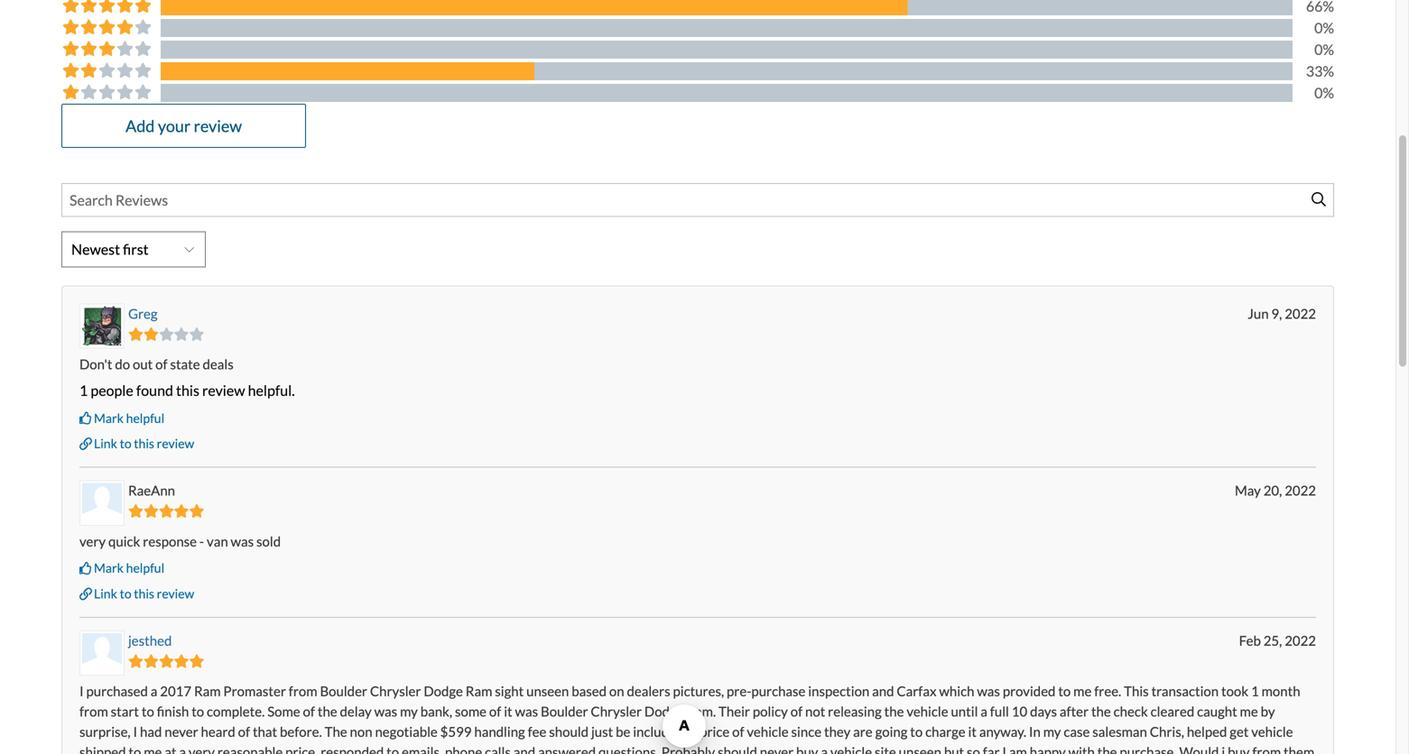 Task type: describe. For each thing, give the bounding box(es) containing it.
0 vertical spatial i
[[79, 684, 84, 700]]

3 0% from the top
[[1315, 84, 1334, 101]]

in
[[1029, 724, 1041, 740]]

so
[[967, 744, 980, 755]]

transaction
[[1151, 684, 1219, 700]]

after
[[1060, 704, 1089, 720]]

had
[[140, 724, 162, 740]]

review down the deals at the left of page
[[202, 382, 245, 399]]

sight
[[495, 684, 524, 700]]

cleared
[[1151, 704, 1195, 720]]

the up going
[[884, 704, 904, 720]]

carfax
[[897, 684, 937, 700]]

1 vertical spatial dodge
[[644, 704, 684, 720]]

would
[[1179, 744, 1219, 755]]

was right van
[[231, 533, 254, 550]]

since
[[791, 724, 822, 740]]

star image up -
[[189, 505, 204, 518]]

0 vertical spatial chrysler
[[370, 684, 421, 700]]

inspection
[[808, 684, 870, 700]]

to up had
[[142, 704, 154, 720]]

your
[[158, 116, 191, 136]]

to right finish at the bottom left
[[192, 704, 204, 720]]

greg link
[[128, 305, 158, 322]]

chevron down image
[[185, 244, 194, 255]]

complete.
[[207, 704, 265, 720]]

was up fee
[[515, 704, 538, 720]]

with
[[1068, 744, 1095, 755]]

salesman
[[1093, 724, 1147, 740]]

purchase.
[[1120, 744, 1177, 755]]

this for response
[[134, 586, 154, 602]]

star image down greg
[[128, 327, 143, 341]]

2022 for jun 9, 2022
[[1285, 305, 1316, 322]]

2 mark helpful button from the top
[[79, 559, 164, 577]]

-
[[199, 533, 204, 550]]

1 horizontal spatial my
[[1043, 724, 1061, 740]]

response
[[143, 533, 197, 550]]

0 vertical spatial me
[[1073, 684, 1092, 700]]

a left full
[[981, 704, 988, 720]]

greg
[[128, 305, 158, 322]]

dealers
[[627, 684, 670, 700]]

0 horizontal spatial dodge
[[424, 684, 463, 700]]

0 vertical spatial this
[[176, 382, 199, 399]]

may 20, 2022
[[1235, 483, 1316, 499]]

provided
[[1003, 684, 1056, 700]]

link to this review for out
[[94, 436, 194, 452]]

phone
[[445, 744, 482, 755]]

1 horizontal spatial boulder
[[541, 704, 588, 720]]

helpful.
[[248, 382, 295, 399]]

pre-
[[727, 684, 751, 700]]

1 mark helpful button from the top
[[79, 409, 164, 427]]

responded
[[321, 744, 384, 755]]

their
[[719, 704, 750, 720]]

the up the
[[318, 704, 337, 720]]

start
[[111, 704, 139, 720]]

before.
[[280, 724, 322, 740]]

2022 for may 20, 2022
[[1285, 483, 1316, 499]]

a right at
[[179, 744, 186, 755]]

a left 2017 on the left bottom of the page
[[151, 684, 157, 700]]

add your review link
[[61, 104, 306, 148]]

1 horizontal spatial from
[[289, 684, 317, 700]]

0 horizontal spatial from
[[79, 704, 108, 720]]

jun
[[1248, 305, 1269, 322]]

link for very
[[94, 586, 117, 602]]

pictures,
[[673, 684, 724, 700]]

answered
[[538, 744, 596, 755]]

1 horizontal spatial never
[[760, 744, 794, 755]]

very quick response - van was sold
[[79, 533, 281, 550]]

to right link image
[[120, 586, 131, 602]]

price,
[[285, 744, 318, 755]]

2017
[[160, 684, 191, 700]]

very inside i purchased a 2017 ram promaster from boulder chrysler dodge ram sight unseen based on dealers pictures, pre-purchase inspection and   carfax which was provided to me free. this transaction took 1 month from start to finish to complete. some of  the delay was my bank, some   of it was boulder chrysler dodge ram. their policy of not releasing the vehicle until a full 10 days after the check cleared caught me by surprise, i had never heard of that before. the non negotiable $599 handling fee should just be included in price of vehicle since they are   going to charge it anyway. in my case salesman chris, helped get vehicle shipped to me at a very reasonable price, responded to emails,   phone calls and answered questions. probably should never buy a vehicle site unseen but so far i am happy with the purchase. would i buy   from t
[[189, 744, 215, 755]]

2022 for feb 25, 2022
[[1285, 633, 1316, 649]]

quick
[[108, 533, 140, 550]]

add your review
[[125, 116, 242, 136]]

mark helpful for 2nd thumbs up image from the bottom
[[94, 411, 164, 426]]

jesthed image
[[82, 634, 122, 674]]

to up after
[[1058, 684, 1071, 700]]

i
[[1222, 744, 1225, 755]]

state
[[170, 356, 200, 372]]

caught
[[1197, 704, 1237, 720]]

star image down the 'jesthed'
[[143, 655, 159, 668]]

by
[[1261, 704, 1275, 720]]

just
[[591, 724, 613, 740]]

0 vertical spatial it
[[504, 704, 512, 720]]

was up negotiable at the left of page
[[374, 704, 397, 720]]

emails,
[[402, 744, 442, 755]]

anyway.
[[979, 724, 1026, 740]]

delay
[[340, 704, 372, 720]]

1 thumbs up image from the top
[[79, 412, 92, 425]]

be
[[616, 724, 630, 740]]

jesthed link
[[128, 633, 172, 649]]

some
[[455, 704, 487, 720]]

do
[[115, 356, 130, 372]]

going
[[875, 724, 908, 740]]

not
[[805, 704, 825, 720]]

20,
[[1264, 483, 1282, 499]]

am
[[1009, 744, 1027, 755]]

helpful for 1st "mark helpful" button
[[126, 411, 164, 426]]

shipped
[[79, 744, 126, 755]]

1 vertical spatial should
[[718, 744, 757, 755]]

don't
[[79, 356, 112, 372]]

1 buy from the left
[[796, 744, 818, 755]]

the
[[325, 724, 347, 740]]

$599
[[440, 724, 472, 740]]

of down their
[[732, 724, 744, 740]]

check
[[1114, 704, 1148, 720]]

2 horizontal spatial i
[[1002, 744, 1007, 755]]

to right going
[[910, 724, 923, 740]]

2 buy from the left
[[1228, 744, 1250, 755]]

mark for 2nd thumbs up image from the top
[[94, 561, 124, 576]]

jesthed
[[128, 633, 172, 649]]

are
[[853, 724, 873, 740]]

purchase
[[751, 684, 806, 700]]

greg image
[[82, 306, 122, 346]]

link for don't
[[94, 436, 117, 452]]

9,
[[1271, 305, 1282, 322]]



Task type: locate. For each thing, give the bounding box(es) containing it.
should up answered
[[549, 724, 589, 740]]

boulder down based
[[541, 704, 588, 720]]

0 vertical spatial mark helpful button
[[79, 409, 164, 427]]

0 vertical spatial link to this review button
[[79, 435, 194, 453]]

1 vertical spatial 2022
[[1285, 483, 1316, 499]]

1 vertical spatial me
[[1240, 704, 1258, 720]]

a down they
[[821, 744, 828, 755]]

1 vertical spatial my
[[1043, 724, 1061, 740]]

link to this review button for out
[[79, 435, 194, 453]]

Search Reviews field
[[61, 183, 1334, 217]]

that
[[253, 724, 277, 740]]

and down fee
[[513, 744, 535, 755]]

case
[[1064, 724, 1090, 740]]

0 vertical spatial should
[[549, 724, 589, 740]]

1 horizontal spatial it
[[968, 724, 977, 740]]

the
[[318, 704, 337, 720], [884, 704, 904, 720], [1091, 704, 1111, 720], [1097, 744, 1117, 755]]

feb
[[1239, 633, 1261, 649]]

1 horizontal spatial and
[[872, 684, 894, 700]]

0 horizontal spatial 1
[[79, 382, 88, 399]]

1 vertical spatial 0%
[[1315, 41, 1334, 58]]

vehicle down 'policy'
[[747, 724, 789, 740]]

found
[[136, 382, 173, 399]]

site
[[875, 744, 896, 755]]

mark down the quick
[[94, 561, 124, 576]]

may
[[1235, 483, 1261, 499]]

the down free.
[[1091, 704, 1111, 720]]

1 vertical spatial chrysler
[[591, 704, 642, 720]]

mark helpful down the quick
[[94, 561, 164, 576]]

fee
[[528, 724, 547, 740]]

raeann image
[[82, 484, 122, 523]]

1 vertical spatial link to this review button
[[79, 585, 194, 603]]

link to this review for response
[[94, 586, 194, 602]]

until
[[951, 704, 978, 720]]

2 vertical spatial from
[[1252, 744, 1281, 755]]

chrysler down on
[[591, 704, 642, 720]]

never down since
[[760, 744, 794, 755]]

25,
[[1264, 633, 1282, 649]]

of right out
[[155, 356, 168, 372]]

0 vertical spatial link to this review
[[94, 436, 194, 452]]

1 horizontal spatial 1
[[1251, 684, 1259, 700]]

0%
[[1315, 19, 1334, 36], [1315, 41, 1334, 58], [1315, 84, 1334, 101]]

10
[[1012, 704, 1027, 720]]

0 horizontal spatial never
[[165, 724, 198, 740]]

1 horizontal spatial buy
[[1228, 744, 1250, 755]]

from down by
[[1252, 744, 1281, 755]]

2 mark from the top
[[94, 561, 124, 576]]

0 horizontal spatial should
[[549, 724, 589, 740]]

vehicle
[[907, 704, 948, 720], [747, 724, 789, 740], [1251, 724, 1293, 740], [830, 744, 872, 755]]

people
[[91, 382, 133, 399]]

of left not
[[791, 704, 803, 720]]

0 vertical spatial 2022
[[1285, 305, 1316, 322]]

1 helpful from the top
[[126, 411, 164, 426]]

it
[[504, 704, 512, 720], [968, 724, 977, 740]]

days
[[1030, 704, 1057, 720]]

boulder
[[320, 684, 367, 700], [541, 704, 588, 720]]

me
[[1073, 684, 1092, 700], [1240, 704, 1258, 720], [144, 744, 162, 755]]

van
[[207, 533, 228, 550]]

month
[[1262, 684, 1300, 700]]

review down very quick response - van was sold
[[157, 586, 194, 602]]

this down state
[[176, 382, 199, 399]]

it down sight
[[504, 704, 512, 720]]

surprise,
[[79, 724, 131, 740]]

2 link to this review button from the top
[[79, 585, 194, 603]]

questions.
[[598, 744, 659, 755]]

of up the reasonable
[[238, 724, 250, 740]]

dodge up included
[[644, 704, 684, 720]]

very down heard
[[189, 744, 215, 755]]

price
[[700, 724, 730, 740]]

this
[[1124, 684, 1149, 700]]

mark helpful button
[[79, 409, 164, 427], [79, 559, 164, 577]]

0 vertical spatial my
[[400, 704, 418, 720]]

mark helpful button down the quick
[[79, 559, 164, 577]]

raeann
[[128, 483, 175, 499]]

1 vertical spatial link to this review
[[94, 586, 194, 602]]

0 horizontal spatial i
[[79, 684, 84, 700]]

negotiable
[[375, 724, 438, 740]]

1 vertical spatial unseen
[[899, 744, 941, 755]]

1 link to this review button from the top
[[79, 435, 194, 453]]

1 horizontal spatial chrysler
[[591, 704, 642, 720]]

dodge up the bank,
[[424, 684, 463, 700]]

0 horizontal spatial chrysler
[[370, 684, 421, 700]]

link image
[[79, 588, 92, 601]]

0 horizontal spatial and
[[513, 744, 535, 755]]

this for out
[[134, 436, 154, 452]]

chrysler up negotiable at the left of page
[[370, 684, 421, 700]]

0 horizontal spatial me
[[144, 744, 162, 755]]

1 0% from the top
[[1315, 19, 1334, 36]]

they
[[824, 724, 851, 740]]

i purchased a 2017 ram promaster from boulder chrysler dodge ram sight unseen based on dealers pictures, pre-purchase inspection and   carfax which was provided to me free. this transaction took 1 month from start to finish to complete. some of  the delay was my bank, some   of it was boulder chrysler dodge ram. their policy of not releasing the vehicle until a full 10 days after the check cleared caught me by surprise, i had never heard of that before. the non negotiable $599 handling fee should just be included in price of vehicle since they are   going to charge it anyway. in my case salesman chris, helped get vehicle shipped to me at a very reasonable price, responded to emails,   phone calls and answered questions. probably should never buy a vehicle site unseen but so far i am happy with the purchase. would i buy   from t
[[79, 684, 1315, 755]]

the down salesman
[[1097, 744, 1117, 755]]

2022 right the 20,
[[1285, 483, 1316, 499]]

1 horizontal spatial i
[[133, 724, 137, 740]]

0 vertical spatial never
[[165, 724, 198, 740]]

helpful down 'found'
[[126, 411, 164, 426]]

star image
[[128, 327, 143, 341], [143, 327, 159, 341], [189, 505, 204, 518], [143, 655, 159, 668]]

2 vertical spatial this
[[134, 586, 154, 602]]

unseen down charge
[[899, 744, 941, 755]]

0 vertical spatial 0%
[[1315, 19, 1334, 36]]

to right link icon
[[120, 436, 131, 452]]

0 horizontal spatial buy
[[796, 744, 818, 755]]

2 mark helpful from the top
[[94, 561, 164, 576]]

of up handling
[[489, 704, 501, 720]]

thumbs up image up link image
[[79, 562, 92, 575]]

1
[[79, 382, 88, 399], [1251, 684, 1259, 700]]

i right far
[[1002, 744, 1007, 755]]

0 horizontal spatial ram
[[194, 684, 221, 700]]

2 vertical spatial me
[[144, 744, 162, 755]]

some
[[267, 704, 300, 720]]

1 vertical spatial link
[[94, 586, 117, 602]]

2 2022 from the top
[[1285, 483, 1316, 499]]

2 vertical spatial 0%
[[1315, 84, 1334, 101]]

me down had
[[144, 744, 162, 755]]

included
[[633, 724, 684, 740]]

mark down people
[[94, 411, 124, 426]]

3 2022 from the top
[[1285, 633, 1316, 649]]

add
[[125, 116, 155, 136]]

link
[[94, 436, 117, 452], [94, 586, 117, 602]]

0 vertical spatial dodge
[[424, 684, 463, 700]]

to down had
[[129, 744, 141, 755]]

1 vertical spatial helpful
[[126, 561, 164, 576]]

1 2022 from the top
[[1285, 305, 1316, 322]]

1 right "took"
[[1251, 684, 1259, 700]]

1 link to this review from the top
[[94, 436, 194, 452]]

to down negotiable at the left of page
[[386, 744, 399, 755]]

star image
[[159, 327, 174, 341], [174, 327, 189, 341], [189, 327, 204, 341], [128, 505, 143, 518], [143, 505, 159, 518], [159, 505, 174, 518], [174, 505, 189, 518], [128, 655, 143, 668], [159, 655, 174, 668], [174, 655, 189, 668], [189, 655, 204, 668]]

0 vertical spatial mark helpful
[[94, 411, 164, 426]]

helpful down the quick
[[126, 561, 164, 576]]

2 0% from the top
[[1315, 41, 1334, 58]]

vehicle down carfax at the bottom right
[[907, 704, 948, 720]]

0 vertical spatial thumbs up image
[[79, 412, 92, 425]]

don't do out of state deals
[[79, 356, 234, 372]]

unseen
[[526, 684, 569, 700], [899, 744, 941, 755]]

1 vertical spatial very
[[189, 744, 215, 755]]

releasing
[[828, 704, 882, 720]]

my right in
[[1043, 724, 1061, 740]]

2 helpful from the top
[[126, 561, 164, 576]]

2022 right 25,
[[1285, 633, 1316, 649]]

get
[[1230, 724, 1249, 740]]

0 vertical spatial unseen
[[526, 684, 569, 700]]

1 vertical spatial i
[[133, 724, 137, 740]]

of up the before. at the bottom left of page
[[303, 704, 315, 720]]

policy
[[753, 704, 788, 720]]

search image
[[1312, 192, 1326, 207]]

buy down since
[[796, 744, 818, 755]]

on
[[609, 684, 624, 700]]

very left the quick
[[79, 533, 106, 550]]

ram
[[194, 684, 221, 700], [466, 684, 492, 700]]

which
[[939, 684, 974, 700]]

link to this review
[[94, 436, 194, 452], [94, 586, 194, 602]]

1 mark helpful from the top
[[94, 411, 164, 426]]

this up 'raeann'
[[134, 436, 154, 452]]

chris,
[[1150, 724, 1184, 740]]

reasonable
[[217, 744, 283, 755]]

link right link icon
[[94, 436, 117, 452]]

feb 25, 2022
[[1239, 633, 1316, 649]]

from
[[289, 684, 317, 700], [79, 704, 108, 720], [1252, 744, 1281, 755]]

vehicle down are
[[830, 744, 872, 755]]

1 horizontal spatial unseen
[[899, 744, 941, 755]]

1 vertical spatial thumbs up image
[[79, 562, 92, 575]]

2 vertical spatial 2022
[[1285, 633, 1316, 649]]

at
[[165, 744, 176, 755]]

this
[[176, 382, 199, 399], [134, 436, 154, 452], [134, 586, 154, 602]]

0 horizontal spatial my
[[400, 704, 418, 720]]

1 horizontal spatial should
[[718, 744, 757, 755]]

this up the 'jesthed'
[[134, 586, 154, 602]]

heard
[[201, 724, 235, 740]]

based
[[572, 684, 607, 700]]

thumbs up image
[[79, 412, 92, 425], [79, 562, 92, 575]]

unseen right sight
[[526, 684, 569, 700]]

1 left people
[[79, 382, 88, 399]]

mark helpful down people
[[94, 411, 164, 426]]

but
[[944, 744, 964, 755]]

link to this review button up the 'jesthed'
[[79, 585, 194, 603]]

ram.
[[686, 704, 716, 720]]

1 vertical spatial boulder
[[541, 704, 588, 720]]

it up so
[[968, 724, 977, 740]]

0 horizontal spatial it
[[504, 704, 512, 720]]

ram up some
[[466, 684, 492, 700]]

jun 9, 2022
[[1248, 305, 1316, 322]]

2 link from the top
[[94, 586, 117, 602]]

1 vertical spatial never
[[760, 744, 794, 755]]

1 vertical spatial it
[[968, 724, 977, 740]]

was
[[231, 533, 254, 550], [977, 684, 1000, 700], [374, 704, 397, 720], [515, 704, 538, 720]]

far
[[983, 744, 1000, 755]]

to
[[120, 436, 131, 452], [120, 586, 131, 602], [1058, 684, 1071, 700], [142, 704, 154, 720], [192, 704, 204, 720], [910, 724, 923, 740], [129, 744, 141, 755], [386, 744, 399, 755]]

link to this review up the 'jesthed'
[[94, 586, 194, 602]]

link to this review button for response
[[79, 585, 194, 603]]

1 ram from the left
[[194, 684, 221, 700]]

link right link image
[[94, 586, 117, 602]]

mark
[[94, 411, 124, 426], [94, 561, 124, 576]]

charge
[[925, 724, 966, 740]]

me left by
[[1240, 704, 1258, 720]]

never up at
[[165, 724, 198, 740]]

0 horizontal spatial very
[[79, 533, 106, 550]]

helpful for second "mark helpful" button
[[126, 561, 164, 576]]

link image
[[79, 438, 92, 450]]

1 vertical spatial 1
[[1251, 684, 1259, 700]]

0 vertical spatial link
[[94, 436, 117, 452]]

and left carfax at the bottom right
[[872, 684, 894, 700]]

0 vertical spatial very
[[79, 533, 106, 550]]

1 horizontal spatial me
[[1073, 684, 1092, 700]]

full
[[990, 704, 1009, 720]]

vehicle down by
[[1251, 724, 1293, 740]]

buy right i
[[1228, 744, 1250, 755]]

0 vertical spatial from
[[289, 684, 317, 700]]

2 thumbs up image from the top
[[79, 562, 92, 575]]

ram right 2017 on the left bottom of the page
[[194, 684, 221, 700]]

link to this review button up 'raeann'
[[79, 435, 194, 453]]

link to this review up 'raeann'
[[94, 436, 194, 452]]

1 horizontal spatial ram
[[466, 684, 492, 700]]

0 horizontal spatial unseen
[[526, 684, 569, 700]]

me up after
[[1073, 684, 1092, 700]]

0 vertical spatial helpful
[[126, 411, 164, 426]]

purchased
[[86, 684, 148, 700]]

0 vertical spatial boulder
[[320, 684, 367, 700]]

1 vertical spatial mark helpful button
[[79, 559, 164, 577]]

2 vertical spatial i
[[1002, 744, 1007, 755]]

was up full
[[977, 684, 1000, 700]]

0 vertical spatial 1
[[79, 382, 88, 399]]

handling
[[474, 724, 525, 740]]

2 ram from the left
[[466, 684, 492, 700]]

1 link from the top
[[94, 436, 117, 452]]

1 inside i purchased a 2017 ram promaster from boulder chrysler dodge ram sight unseen based on dealers pictures, pre-purchase inspection and   carfax which was provided to me free. this transaction took 1 month from start to finish to complete. some of  the delay was my bank, some   of it was boulder chrysler dodge ram. their policy of not releasing the vehicle until a full 10 days after the check cleared caught me by surprise, i had never heard of that before. the non negotiable $599 handling fee should just be included in price of vehicle since they are   going to charge it anyway. in my case salesman chris, helped get vehicle shipped to me at a very reasonable price, responded to emails,   phone calls and answered questions. probably should never buy a vehicle site unseen but so far i am happy with the purchase. would i buy   from t
[[1251, 684, 1259, 700]]

sold
[[256, 533, 281, 550]]

mark for 2nd thumbs up image from the bottom
[[94, 411, 124, 426]]

0 vertical spatial and
[[872, 684, 894, 700]]

2 link to this review from the top
[[94, 586, 194, 602]]

free.
[[1094, 684, 1121, 700]]

star image down greg link
[[143, 327, 159, 341]]

0 horizontal spatial boulder
[[320, 684, 367, 700]]

out
[[133, 356, 153, 372]]

thumbs up image up link icon
[[79, 412, 92, 425]]

happy
[[1030, 744, 1066, 755]]

1 vertical spatial from
[[79, 704, 108, 720]]

0 vertical spatial mark
[[94, 411, 124, 426]]

1 vertical spatial mark helpful
[[94, 561, 164, 576]]

1 vertical spatial this
[[134, 436, 154, 452]]

my up negotiable at the left of page
[[400, 704, 418, 720]]

mark helpful button down people
[[79, 409, 164, 427]]

deals
[[203, 356, 234, 372]]

from up surprise,
[[79, 704, 108, 720]]

i
[[79, 684, 84, 700], [133, 724, 137, 740], [1002, 744, 1007, 755]]

review right your
[[194, 116, 242, 136]]

i left purchased
[[79, 684, 84, 700]]

chrysler
[[370, 684, 421, 700], [591, 704, 642, 720]]

review up 'raeann'
[[157, 436, 194, 452]]

non
[[350, 724, 372, 740]]

2022 right 9, on the top right
[[1285, 305, 1316, 322]]

1 mark from the top
[[94, 411, 124, 426]]

1 horizontal spatial very
[[189, 744, 215, 755]]

from up some
[[289, 684, 317, 700]]

1 vertical spatial mark
[[94, 561, 124, 576]]

i left had
[[133, 724, 137, 740]]

in
[[686, 724, 697, 740]]

1 horizontal spatial dodge
[[644, 704, 684, 720]]

mark helpful for 2nd thumbs up image from the top
[[94, 561, 164, 576]]

2 horizontal spatial me
[[1240, 704, 1258, 720]]

1 vertical spatial and
[[513, 744, 535, 755]]

2 horizontal spatial from
[[1252, 744, 1281, 755]]

boulder up delay
[[320, 684, 367, 700]]

should down price on the bottom of the page
[[718, 744, 757, 755]]

took
[[1221, 684, 1249, 700]]



Task type: vqa. For each thing, say whether or not it's contained in the screenshot.
DeSoto
no



